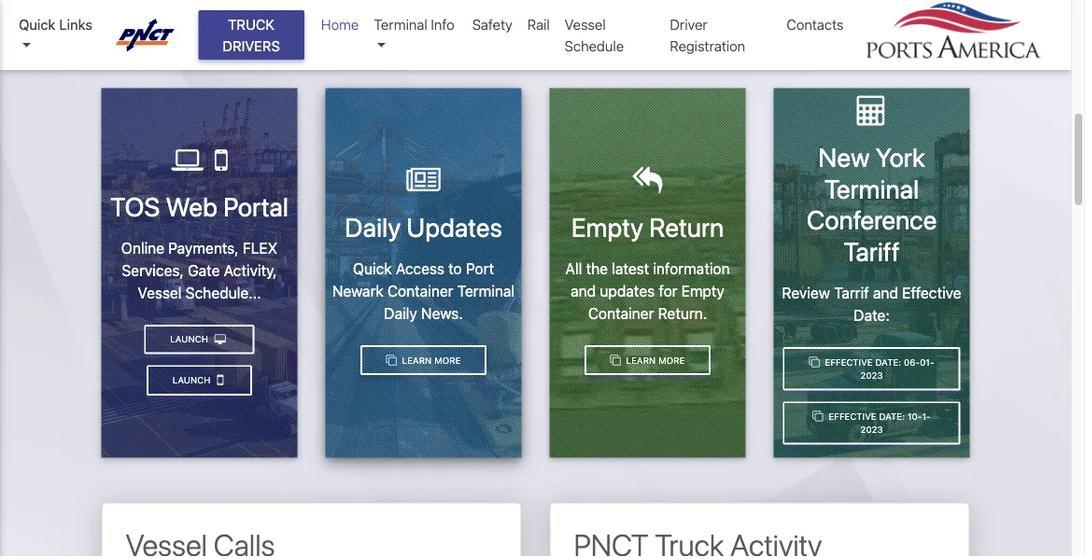 Task type: locate. For each thing, give the bounding box(es) containing it.
terminal inside new york terminal conference tariff
[[825, 173, 919, 204]]

2 horizontal spatial terminal
[[825, 173, 919, 204]]

1 horizontal spatial quick
[[353, 260, 392, 278]]

clone image
[[386, 355, 397, 366], [610, 355, 621, 366], [809, 357, 820, 368], [813, 411, 823, 422]]

0 horizontal spatial learn more link
[[360, 346, 487, 375]]

date: for 10-
[[879, 411, 905, 422]]

0 horizontal spatial learn
[[402, 355, 432, 365]]

0 horizontal spatial terminal
[[374, 16, 427, 33]]

and
[[571, 283, 596, 300], [873, 285, 898, 302]]

learn more
[[399, 355, 461, 365], [624, 355, 685, 365]]

2 more from the left
[[659, 355, 685, 365]]

2023 for 06-
[[861, 370, 883, 381]]

learn more link down return.
[[585, 346, 711, 375]]

learn more for updates
[[399, 355, 461, 365]]

daily
[[345, 212, 401, 242], [384, 305, 417, 323]]

0 vertical spatial launch
[[170, 334, 211, 345]]

driver
[[670, 16, 708, 33]]

1 horizontal spatial container
[[588, 305, 654, 323]]

truck drivers link
[[198, 10, 304, 60]]

1 2023 from the top
[[861, 370, 883, 381]]

learn down news.
[[402, 355, 432, 365]]

empty inside all the latest information and updates for empty container return.
[[681, 283, 725, 300]]

1 vertical spatial vessel
[[138, 284, 182, 302]]

2023 inside 'effective date: 10-1- 2023'
[[861, 425, 883, 435]]

1 vertical spatial container
[[588, 305, 654, 323]]

clone image for new york terminal conference tariff
[[809, 357, 820, 368]]

1 horizontal spatial empty
[[681, 283, 725, 300]]

launch link
[[144, 325, 254, 355], [147, 366, 252, 396]]

2023 for 10-
[[861, 425, 883, 435]]

vessel
[[565, 16, 606, 33], [138, 284, 182, 302]]

tos web portal
[[110, 191, 289, 222]]

0 horizontal spatial container
[[387, 283, 453, 300]]

effective inside 'effective date: 10-1- 2023'
[[829, 411, 877, 422]]

empty up the
[[571, 212, 644, 242]]

0 vertical spatial empty
[[571, 212, 644, 242]]

clone image left effective date: 06-01- 2023
[[809, 357, 820, 368]]

0 vertical spatial daily
[[345, 212, 401, 242]]

1 horizontal spatial terminal
[[457, 283, 515, 300]]

0 vertical spatial 2023
[[861, 370, 883, 381]]

date: left the 10-
[[879, 411, 905, 422]]

empty
[[571, 212, 644, 242], [681, 283, 725, 300]]

date:
[[854, 307, 890, 325], [876, 357, 901, 367], [879, 411, 905, 422]]

0 horizontal spatial quick
[[19, 16, 55, 33]]

0 vertical spatial vessel
[[565, 16, 606, 33]]

effective up 01- at the right of the page
[[902, 285, 962, 302]]

driver registration link
[[663, 7, 779, 64]]

2023 inside effective date: 06-01- 2023
[[861, 370, 883, 381]]

terminal down port
[[457, 283, 515, 300]]

more for return
[[659, 355, 685, 365]]

launch link up mobile icon
[[144, 325, 254, 355]]

clone image down updates
[[610, 355, 621, 366]]

0 vertical spatial terminal
[[374, 16, 427, 33]]

port
[[466, 260, 494, 278]]

1 horizontal spatial vessel
[[565, 16, 606, 33]]

empty return
[[571, 212, 724, 242]]

all the latest information and updates for empty container return.
[[565, 260, 730, 323]]

quick up newark
[[353, 260, 392, 278]]

effective
[[902, 285, 962, 302], [825, 357, 873, 367], [829, 411, 877, 422]]

clone image inside effective date: 10-1- 2023 link
[[813, 411, 823, 422]]

0 vertical spatial date:
[[854, 307, 890, 325]]

date: inside 'effective date: 10-1- 2023'
[[879, 411, 905, 422]]

container down updates
[[588, 305, 654, 323]]

date: inside review tarrif and effective date:
[[854, 307, 890, 325]]

date: inside effective date: 06-01- 2023
[[876, 357, 901, 367]]

daily updates
[[345, 212, 502, 242]]

vessel up schedule
[[565, 16, 606, 33]]

daily up access
[[345, 212, 401, 242]]

new
[[818, 142, 870, 173]]

0 horizontal spatial more
[[434, 355, 461, 365]]

clone image for empty return
[[610, 355, 621, 366]]

1 horizontal spatial learn more link
[[585, 346, 711, 375]]

learn down all the latest information and updates for empty container return.
[[626, 355, 656, 365]]

2 2023 from the top
[[861, 425, 883, 435]]

links
[[59, 16, 92, 33]]

clone image for daily updates
[[386, 355, 397, 366]]

1 vertical spatial terminal
[[825, 173, 919, 204]]

0 horizontal spatial and
[[571, 283, 596, 300]]

effective down review tarrif and effective date: on the right bottom of page
[[825, 357, 873, 367]]

daily inside quick access to port newark container terminal daily news.
[[384, 305, 417, 323]]

0 horizontal spatial learn more
[[399, 355, 461, 365]]

launch left desktop icon at the left bottom
[[170, 334, 211, 345]]

learn for return
[[626, 355, 656, 365]]

date: left 06- at the bottom of the page
[[876, 357, 901, 367]]

1 learn more link from the left
[[360, 346, 487, 375]]

1 vertical spatial quick
[[353, 260, 392, 278]]

effective date: 06-01- 2023 link
[[783, 348, 961, 391]]

2 learn more from the left
[[624, 355, 685, 365]]

and down "all"
[[571, 283, 596, 300]]

tarrif
[[834, 285, 869, 302]]

2 learn from the left
[[626, 355, 656, 365]]

terminal left info
[[374, 16, 427, 33]]

vessel inside online payments, flex services, gate activity, vessel schedule...
[[138, 284, 182, 302]]

more for updates
[[434, 355, 461, 365]]

container
[[387, 283, 453, 300], [588, 305, 654, 323]]

the
[[586, 260, 608, 278]]

learn more down news.
[[399, 355, 461, 365]]

quick links
[[19, 16, 92, 33]]

0 vertical spatial quick
[[19, 16, 55, 33]]

daily left news.
[[384, 305, 417, 323]]

quick for links
[[19, 16, 55, 33]]

1 learn more from the left
[[399, 355, 461, 365]]

return
[[649, 212, 724, 242]]

2 vertical spatial terminal
[[457, 283, 515, 300]]

clone image inside effective date: 06-01- 2023 link
[[809, 357, 820, 368]]

1 horizontal spatial and
[[873, 285, 898, 302]]

1 vertical spatial effective
[[825, 357, 873, 367]]

terminal
[[374, 16, 427, 33], [825, 173, 919, 204], [457, 283, 515, 300]]

mobile image
[[217, 373, 223, 388]]

information
[[653, 260, 730, 278]]

schedule
[[565, 37, 624, 54]]

clone image left 'effective date: 10-1- 2023'
[[813, 411, 823, 422]]

2023 down effective date: 06-01- 2023 link
[[861, 425, 883, 435]]

1 horizontal spatial more
[[659, 355, 685, 365]]

0 horizontal spatial vessel
[[138, 284, 182, 302]]

effective date: 10-1- 2023
[[826, 411, 931, 435]]

launch left mobile icon
[[173, 375, 213, 386]]

2023 up effective date: 10-1- 2023 link
[[861, 370, 883, 381]]

1 vertical spatial empty
[[681, 283, 725, 300]]

empty down information
[[681, 283, 725, 300]]

date: down tarrif in the bottom right of the page
[[854, 307, 890, 325]]

launch for desktop icon at the left bottom
[[170, 334, 211, 345]]

tos
[[110, 191, 160, 222]]

learn more link
[[360, 346, 487, 375], [585, 346, 711, 375]]

terminal up conference
[[825, 173, 919, 204]]

terminal info link
[[366, 7, 465, 64]]

1 vertical spatial daily
[[384, 305, 417, 323]]

clone image down quick access to port newark container terminal daily news.
[[386, 355, 397, 366]]

quick inside quick access to port newark container terminal daily news.
[[353, 260, 392, 278]]

all
[[565, 260, 582, 278]]

1 vertical spatial launch
[[173, 375, 213, 386]]

0 vertical spatial container
[[387, 283, 453, 300]]

quick links link
[[19, 14, 98, 56]]

2 vertical spatial date:
[[879, 411, 905, 422]]

quick left links
[[19, 16, 55, 33]]

1 vertical spatial date:
[[876, 357, 901, 367]]

container down access
[[387, 283, 453, 300]]

date: for 06-
[[876, 357, 901, 367]]

access
[[396, 260, 445, 278]]

launch
[[170, 334, 211, 345], [173, 375, 213, 386]]

rail
[[527, 16, 550, 33]]

learn
[[402, 355, 432, 365], [626, 355, 656, 365]]

effective down effective date: 06-01- 2023 link
[[829, 411, 877, 422]]

rail link
[[520, 7, 557, 42]]

2 learn more link from the left
[[585, 346, 711, 375]]

1 horizontal spatial learn more
[[624, 355, 685, 365]]

vessel down services,
[[138, 284, 182, 302]]

activity,
[[224, 262, 277, 280]]

effective for effective date: 10-1- 2023
[[829, 411, 877, 422]]

2023
[[861, 370, 883, 381], [861, 425, 883, 435]]

1 vertical spatial 2023
[[861, 425, 883, 435]]

more down return.
[[659, 355, 685, 365]]

2 vertical spatial effective
[[829, 411, 877, 422]]

more
[[434, 355, 461, 365], [659, 355, 685, 365]]

quick
[[19, 16, 55, 33], [353, 260, 392, 278]]

launch link down desktop icon at the left bottom
[[147, 366, 252, 396]]

new york terminal conference tariff
[[807, 142, 937, 267]]

return.
[[658, 305, 707, 323]]

10-
[[908, 411, 922, 422]]

effective inside effective date: 06-01- 2023
[[825, 357, 873, 367]]

1 more from the left
[[434, 355, 461, 365]]

learn more link down news.
[[360, 346, 487, 375]]

1 horizontal spatial learn
[[626, 355, 656, 365]]

0 vertical spatial effective
[[902, 285, 962, 302]]

learn more down return.
[[624, 355, 685, 365]]

more down news.
[[434, 355, 461, 365]]

and right tarrif in the bottom right of the page
[[873, 285, 898, 302]]

1 learn from the left
[[402, 355, 432, 365]]

learn more link for updates
[[360, 346, 487, 375]]

gate
[[188, 262, 220, 280]]



Task type: describe. For each thing, give the bounding box(es) containing it.
updates
[[407, 212, 502, 242]]

vessel inside vessel schedule
[[565, 16, 606, 33]]

news.
[[421, 305, 463, 323]]

web
[[166, 191, 218, 222]]

services,
[[122, 262, 184, 280]]

updates
[[600, 283, 655, 300]]

and inside review tarrif and effective date:
[[873, 285, 898, 302]]

effective date: 10-1- 2023 link
[[783, 402, 961, 445]]

and inside all the latest information and updates for empty container return.
[[571, 283, 596, 300]]

york
[[876, 142, 925, 173]]

tariff
[[844, 236, 900, 267]]

01-
[[920, 357, 935, 367]]

payments,
[[168, 239, 239, 257]]

effective date: 06-01- 2023
[[823, 357, 935, 381]]

driver registration
[[670, 16, 746, 54]]

vessel schedule
[[565, 16, 624, 54]]

container inside quick access to port newark container terminal daily news.
[[387, 283, 453, 300]]

quick access to port newark container terminal daily news.
[[332, 260, 515, 323]]

learn more link for return
[[585, 346, 711, 375]]

effective inside review tarrif and effective date:
[[902, 285, 962, 302]]

safety link
[[465, 7, 520, 42]]

truck
[[228, 16, 275, 33]]

latest
[[612, 260, 649, 278]]

learn for updates
[[402, 355, 432, 365]]

contacts
[[787, 16, 844, 33]]

online payments, flex services, gate activity, vessel schedule...
[[121, 239, 278, 302]]

review
[[782, 285, 830, 302]]

quick for access
[[353, 260, 392, 278]]

drivers
[[223, 37, 280, 54]]

portal
[[223, 191, 289, 222]]

home
[[321, 16, 359, 33]]

contacts link
[[779, 7, 851, 42]]

for
[[659, 283, 678, 300]]

review tarrif and effective date:
[[782, 285, 962, 325]]

terminal inside quick access to port newark container terminal daily news.
[[457, 283, 515, 300]]

info
[[431, 16, 455, 33]]

terminal info
[[374, 16, 455, 33]]

to
[[448, 260, 462, 278]]

registration
[[670, 37, 746, 54]]

conference
[[807, 205, 937, 235]]

effective for effective date: 06-01- 2023
[[825, 357, 873, 367]]

truck drivers
[[223, 16, 280, 54]]

launch for mobile icon
[[173, 375, 213, 386]]

vessel schedule link
[[557, 7, 663, 64]]

06-
[[904, 357, 920, 367]]

safety
[[472, 16, 513, 33]]

container inside all the latest information and updates for empty container return.
[[588, 305, 654, 323]]

1-
[[922, 411, 931, 422]]

0 vertical spatial launch link
[[144, 325, 254, 355]]

online
[[121, 239, 164, 257]]

learn more for return
[[624, 355, 685, 365]]

newark
[[332, 283, 384, 300]]

schedule...
[[186, 284, 261, 302]]

home link
[[314, 7, 366, 42]]

0 horizontal spatial empty
[[571, 212, 644, 242]]

1 vertical spatial launch link
[[147, 366, 252, 396]]

desktop image
[[215, 334, 226, 345]]

flex
[[243, 239, 278, 257]]



Task type: vqa. For each thing, say whether or not it's contained in the screenshot.
middle Effective
yes



